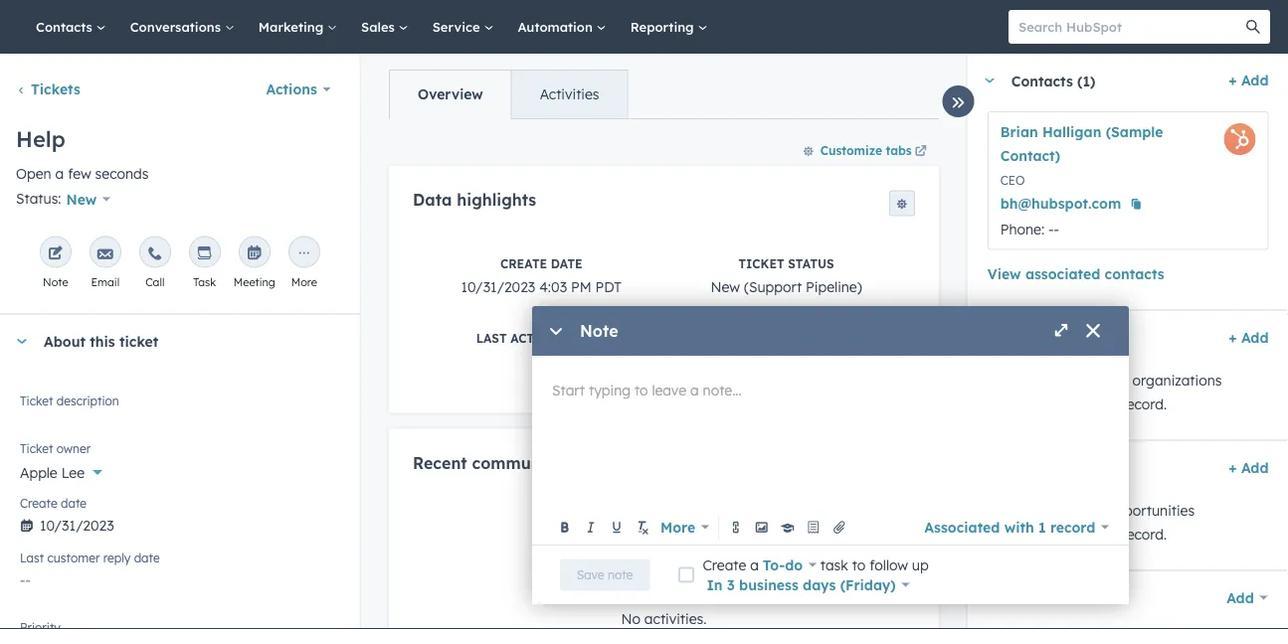 Task type: vqa. For each thing, say whether or not it's contained in the screenshot.
The Users "link"
no



Task type: describe. For each thing, give the bounding box(es) containing it.
revenue
[[1051, 502, 1103, 519]]

pdt
[[595, 278, 621, 295]]

about
[[44, 333, 86, 350]]

new inside popup button
[[66, 190, 97, 208]]

see the businesses or organizations associated with this record.
[[987, 372, 1222, 413]]

a for create
[[750, 557, 759, 574]]

note image
[[48, 246, 63, 262]]

(1)
[[1077, 72, 1095, 89]]

add for see the businesses or organizations associated with this record. + add button
[[1241, 329, 1269, 346]]

in
[[707, 577, 723, 594]]

opportunities
[[1107, 502, 1195, 519]]

associated
[[925, 519, 1000, 536]]

attachments button
[[967, 572, 1206, 625]]

create date 10/31/2023 4:03 pm pdt
[[461, 256, 621, 295]]

create a
[[703, 557, 763, 574]]

no
[[621, 610, 640, 628]]

ticket for ticket status new (support pipeline)
[[738, 256, 784, 271]]

call
[[145, 275, 165, 289]]

seconds
[[95, 165, 149, 183]]

last for -
[[476, 331, 506, 346]]

Create date text field
[[20, 508, 340, 540]]

open
[[16, 165, 51, 183]]

the for see
[[1015, 372, 1036, 389]]

navigation containing overview
[[389, 70, 628, 119]]

activities button
[[511, 71, 627, 118]]

contact)
[[1000, 147, 1060, 165]]

status:
[[16, 190, 61, 208]]

+ add button for track the revenue opportunities associated with this record.
[[1229, 456, 1269, 480]]

status
[[788, 256, 834, 271]]

to
[[852, 557, 866, 574]]

reply
[[103, 551, 131, 566]]

brian halligan (sample contact) link
[[1000, 123, 1163, 165]]

sales link
[[349, 0, 421, 54]]

help
[[16, 125, 66, 153]]

few
[[68, 165, 91, 183]]

apple lee
[[20, 464, 85, 481]]

add button
[[1213, 579, 1269, 618]]

bh@hubspot.com
[[1000, 195, 1121, 212]]

Ticket description text field
[[20, 390, 340, 430]]

follow
[[870, 557, 908, 574]]

task to follow up
[[817, 557, 929, 574]]

description
[[56, 394, 119, 409]]

contacts (1)
[[1011, 72, 1095, 89]]

1 + add from the top
[[1229, 72, 1269, 89]]

companies
[[1011, 329, 1089, 346]]

view
[[987, 265, 1021, 283]]

(friday)
[[840, 577, 896, 594]]

the for track
[[1026, 502, 1047, 519]]

email
[[91, 275, 120, 289]]

4:03
[[539, 278, 567, 295]]

(0)
[[1093, 329, 1113, 346]]

attachments
[[1011, 590, 1100, 607]]

last activity date --
[[476, 331, 606, 370]]

business
[[739, 577, 799, 594]]

with inside the see the businesses or organizations associated with this record.
[[1063, 395, 1090, 413]]

tickets
[[31, 81, 80, 98]]

create for create date
[[20, 496, 57, 511]]

companies (0)
[[1011, 329, 1113, 346]]

with inside track the revenue opportunities associated with this record.
[[1063, 526, 1090, 543]]

conversations link
[[118, 0, 247, 54]]

task image
[[197, 246, 213, 262]]

associated with 1 record
[[925, 519, 1096, 536]]

note
[[608, 568, 633, 583]]

more image
[[296, 246, 312, 262]]

+ add for see the businesses or organizations associated with this record.
[[1229, 329, 1269, 346]]

see
[[987, 372, 1011, 389]]

automation
[[518, 18, 597, 35]]

pm
[[571, 278, 591, 295]]

with inside popup button
[[1005, 519, 1034, 536]]

record
[[1051, 519, 1096, 536]]

to-do
[[763, 557, 803, 574]]

to-do button
[[763, 554, 817, 578]]

Last customer reply date text field
[[20, 562, 340, 594]]

tickets link
[[16, 81, 80, 98]]

ticket description
[[20, 394, 119, 409]]

call image
[[147, 246, 163, 262]]

a for open
[[55, 165, 64, 183]]

businesses
[[1040, 372, 1111, 389]]

(sample
[[1106, 123, 1163, 141]]

overview
[[417, 86, 483, 103]]

last customer reply date
[[20, 551, 160, 566]]

1 + add button from the top
[[1229, 69, 1269, 93]]

marketing
[[258, 18, 327, 35]]

service
[[432, 18, 484, 35]]

overview button
[[390, 71, 511, 118]]

+ add button for see the businesses or organizations associated with this record.
[[1229, 326, 1269, 350]]

new button
[[61, 186, 124, 212]]

track
[[987, 502, 1022, 519]]

recent communications
[[412, 453, 603, 473]]

create for create date 10/31/2023 4:03 pm pdt
[[500, 256, 547, 271]]

10/31/2023
[[461, 278, 535, 295]]

pipeline)
[[806, 278, 862, 295]]

up
[[912, 557, 929, 574]]

reporting link
[[619, 0, 720, 54]]



Task type: locate. For each thing, give the bounding box(es) containing it.
tabs
[[886, 143, 912, 158]]

date down lee
[[61, 496, 87, 511]]

search button
[[1237, 10, 1271, 44]]

new
[[66, 190, 97, 208], [710, 278, 740, 295]]

associated
[[1025, 265, 1100, 283], [987, 395, 1059, 413], [987, 526, 1059, 543]]

2 + add button from the top
[[1229, 326, 1269, 350]]

0 horizontal spatial new
[[66, 190, 97, 208]]

caret image for contacts (1)
[[983, 78, 995, 83]]

0 vertical spatial the
[[1015, 372, 1036, 389]]

a
[[55, 165, 64, 183], [750, 557, 759, 574]]

0 vertical spatial caret image
[[983, 78, 995, 83]]

navigation
[[389, 70, 628, 119]]

1 vertical spatial the
[[1026, 502, 1047, 519]]

1 vertical spatial record.
[[1122, 526, 1167, 543]]

view associated contacts
[[987, 265, 1164, 283]]

with down "revenue"
[[1063, 526, 1090, 543]]

new left (support
[[710, 278, 740, 295]]

1 + from the top
[[1229, 72, 1237, 89]]

record. down opportunities
[[1122, 526, 1167, 543]]

associated inside the see the businesses or organizations associated with this record.
[[987, 395, 1059, 413]]

this down "revenue"
[[1094, 526, 1118, 543]]

ticket up apple
[[20, 442, 53, 457]]

save
[[577, 568, 605, 583]]

0 vertical spatial last
[[476, 331, 506, 346]]

to-
[[763, 557, 785, 574]]

2 + add from the top
[[1229, 329, 1269, 346]]

do
[[785, 557, 803, 574]]

this down or
[[1094, 395, 1118, 413]]

ticket for ticket owner
[[20, 442, 53, 457]]

a left to-
[[750, 557, 759, 574]]

activities
[[539, 86, 599, 103]]

marketing link
[[247, 0, 349, 54]]

ticket for ticket description
[[20, 394, 53, 409]]

with left the 1 in the bottom right of the page
[[1005, 519, 1034, 536]]

expand dialog image
[[1054, 324, 1070, 340]]

record. down or
[[1122, 395, 1167, 413]]

record. inside track the revenue opportunities associated with this record.
[[1122, 526, 1167, 543]]

3 + add from the top
[[1229, 459, 1269, 477]]

days
[[803, 577, 836, 594]]

1 vertical spatial new
[[710, 278, 740, 295]]

this
[[90, 333, 115, 350], [1094, 395, 1118, 413], [1094, 526, 1118, 543]]

1 horizontal spatial more
[[661, 519, 696, 536]]

2 vertical spatial ticket
[[20, 442, 53, 457]]

contacts (1) button
[[967, 54, 1221, 107]]

email image
[[97, 246, 113, 262]]

actions
[[266, 81, 317, 98]]

3 + add button from the top
[[1229, 456, 1269, 480]]

1 vertical spatial + add
[[1229, 329, 1269, 346]]

the inside track the revenue opportunities associated with this record.
[[1026, 502, 1047, 519]]

about this ticket
[[44, 333, 158, 350]]

0 horizontal spatial more
[[291, 275, 317, 289]]

contacts up tickets
[[36, 18, 96, 35]]

no activities. alert
[[412, 497, 915, 630]]

highlights
[[456, 190, 536, 210]]

1 vertical spatial more
[[661, 519, 696, 536]]

this inside track the revenue opportunities associated with this record.
[[1094, 526, 1118, 543]]

2 vertical spatial + add button
[[1229, 456, 1269, 480]]

+ for see the businesses or organizations associated with this record.
[[1229, 329, 1237, 346]]

create for create a
[[703, 557, 747, 574]]

0 horizontal spatial last
[[20, 551, 44, 566]]

1 horizontal spatial contacts
[[1011, 72, 1073, 89]]

0 horizontal spatial contacts
[[36, 18, 96, 35]]

associated down see
[[987, 395, 1059, 413]]

contacts for contacts (1)
[[1011, 72, 1073, 89]]

1 horizontal spatial a
[[750, 557, 759, 574]]

0 vertical spatial record.
[[1122, 395, 1167, 413]]

add for track the revenue opportunities associated with this record. + add button
[[1241, 459, 1269, 477]]

0 vertical spatial ticket
[[738, 256, 784, 271]]

contacts left (1)
[[1011, 72, 1073, 89]]

1 vertical spatial +
[[1229, 329, 1237, 346]]

create date
[[20, 496, 87, 511]]

ticket left the description
[[20, 394, 53, 409]]

a left the few
[[55, 165, 64, 183]]

add
[[1241, 72, 1269, 89], [1241, 329, 1269, 346], [1241, 459, 1269, 477], [1226, 590, 1254, 607]]

(support
[[744, 278, 802, 295]]

2 vertical spatial create
[[703, 557, 747, 574]]

note right minimize dialog image
[[580, 321, 618, 341]]

customize tabs
[[820, 143, 912, 158]]

0 horizontal spatial a
[[55, 165, 64, 183]]

+ for track the revenue opportunities associated with this record.
[[1229, 459, 1237, 477]]

date right minimize dialog image
[[574, 331, 606, 346]]

1 vertical spatial contacts
[[1011, 72, 1073, 89]]

this left ticket
[[90, 333, 115, 350]]

this inside dropdown button
[[90, 333, 115, 350]]

organizations
[[1132, 372, 1222, 389]]

more inside popup button
[[661, 519, 696, 536]]

associated with 1 record button
[[925, 514, 1109, 542]]

service link
[[421, 0, 506, 54]]

create up 3
[[703, 557, 747, 574]]

data
[[412, 190, 452, 210]]

ticket inside "ticket status new (support pipeline)"
[[738, 256, 784, 271]]

open a few seconds
[[16, 165, 149, 183]]

Search HubSpot search field
[[1009, 10, 1253, 44]]

1 vertical spatial last
[[20, 551, 44, 566]]

contacts inside dropdown button
[[1011, 72, 1073, 89]]

customer
[[47, 551, 100, 566]]

0 vertical spatial new
[[66, 190, 97, 208]]

0 horizontal spatial create
[[20, 496, 57, 511]]

1 vertical spatial caret image
[[16, 339, 28, 344]]

with down businesses
[[1063, 395, 1090, 413]]

task
[[821, 557, 849, 574]]

contacts link
[[24, 0, 118, 54]]

associated down track
[[987, 526, 1059, 543]]

task
[[193, 275, 216, 289]]

in 3 business days (friday) button
[[707, 574, 910, 597]]

contacts
[[36, 18, 96, 35], [1011, 72, 1073, 89]]

2 + from the top
[[1229, 329, 1237, 346]]

customize tabs link
[[793, 134, 938, 166]]

associated inside view associated contacts link
[[1025, 265, 1100, 283]]

apple
[[20, 464, 57, 481]]

last
[[476, 331, 506, 346], [20, 551, 44, 566]]

1 horizontal spatial last
[[476, 331, 506, 346]]

0 vertical spatial this
[[90, 333, 115, 350]]

1 horizontal spatial note
[[580, 321, 618, 341]]

search image
[[1247, 20, 1261, 34]]

create up 10/31/2023
[[500, 256, 547, 271]]

owner
[[56, 442, 91, 457]]

caret image inside about this ticket dropdown button
[[16, 339, 28, 344]]

automation link
[[506, 0, 619, 54]]

1 horizontal spatial caret image
[[983, 78, 995, 83]]

reporting
[[631, 18, 698, 35]]

2 vertical spatial this
[[1094, 526, 1118, 543]]

minimize dialog image
[[548, 324, 564, 340]]

3 + from the top
[[1229, 459, 1237, 477]]

companies (0) button
[[967, 311, 1221, 365]]

1 vertical spatial + add button
[[1229, 326, 1269, 350]]

date right reply
[[134, 551, 160, 566]]

1 vertical spatial this
[[1094, 395, 1118, 413]]

1 vertical spatial associated
[[987, 395, 1059, 413]]

recent
[[412, 453, 467, 473]]

0 vertical spatial a
[[55, 165, 64, 183]]

last left customer on the bottom left
[[20, 551, 44, 566]]

new down open a few seconds
[[66, 190, 97, 208]]

1 vertical spatial create
[[20, 496, 57, 511]]

the right track
[[1026, 502, 1047, 519]]

close dialog image
[[1085, 324, 1101, 340]]

1 horizontal spatial new
[[710, 278, 740, 295]]

2 vertical spatial + add
[[1229, 459, 1269, 477]]

date inside create date 10/31/2023 4:03 pm pdt
[[550, 256, 582, 271]]

0 vertical spatial associated
[[1025, 265, 1100, 283]]

+ add for track the revenue opportunities associated with this record.
[[1229, 459, 1269, 477]]

0 vertical spatial + add
[[1229, 72, 1269, 89]]

ceo
[[1000, 173, 1025, 188]]

date up 4:03
[[550, 256, 582, 271]]

apple lee button
[[20, 453, 340, 486]]

last left activity
[[476, 331, 506, 346]]

3
[[727, 577, 735, 594]]

new inside "ticket status new (support pipeline)"
[[710, 278, 740, 295]]

1 vertical spatial ticket
[[20, 394, 53, 409]]

0 vertical spatial more
[[291, 275, 317, 289]]

1 vertical spatial a
[[750, 557, 759, 574]]

create down apple
[[20, 496, 57, 511]]

date inside 'last activity date --'
[[574, 331, 606, 346]]

caret image left contacts (1) at the right
[[983, 78, 995, 83]]

1 vertical spatial note
[[580, 321, 618, 341]]

activities.
[[644, 610, 706, 628]]

no activities.
[[621, 610, 706, 628]]

activity
[[510, 331, 571, 346]]

this inside the see the businesses or organizations associated with this record.
[[1094, 395, 1118, 413]]

0 vertical spatial + add button
[[1229, 69, 1269, 93]]

1 record. from the top
[[1122, 395, 1167, 413]]

date
[[550, 256, 582, 271], [574, 331, 606, 346], [61, 496, 87, 511], [134, 551, 160, 566]]

caret image inside the contacts (1) dropdown button
[[983, 78, 995, 83]]

communications
[[472, 453, 603, 473]]

phone: --
[[1000, 220, 1059, 238]]

view associated contacts link
[[987, 262, 1164, 286]]

2 vertical spatial +
[[1229, 459, 1237, 477]]

caret image left about
[[16, 339, 28, 344]]

data highlights
[[412, 190, 536, 210]]

caret image for about this ticket
[[16, 339, 28, 344]]

ticket status new (support pipeline)
[[710, 256, 862, 295]]

1 horizontal spatial create
[[500, 256, 547, 271]]

0 vertical spatial contacts
[[36, 18, 96, 35]]

brian
[[1000, 123, 1038, 141]]

ticket
[[738, 256, 784, 271], [20, 394, 53, 409], [20, 442, 53, 457]]

0 vertical spatial +
[[1229, 72, 1237, 89]]

the inside the see the businesses or organizations associated with this record.
[[1015, 372, 1036, 389]]

ticket up (support
[[738, 256, 784, 271]]

0 vertical spatial note
[[43, 275, 68, 289]]

sales
[[361, 18, 399, 35]]

2 record. from the top
[[1122, 526, 1167, 543]]

associated inside track the revenue opportunities associated with this record.
[[987, 526, 1059, 543]]

2 horizontal spatial create
[[703, 557, 747, 574]]

0 horizontal spatial note
[[43, 275, 68, 289]]

+ add button
[[1229, 69, 1269, 93], [1229, 326, 1269, 350], [1229, 456, 1269, 480]]

contacts for contacts
[[36, 18, 96, 35]]

about this ticket button
[[0, 315, 340, 368]]

the right see
[[1015, 372, 1036, 389]]

create
[[500, 256, 547, 271], [20, 496, 57, 511], [703, 557, 747, 574]]

last for date
[[20, 551, 44, 566]]

0 vertical spatial create
[[500, 256, 547, 271]]

contacts
[[1104, 265, 1164, 283]]

-
[[1048, 220, 1054, 238], [1054, 220, 1059, 238], [536, 353, 541, 370], [541, 353, 546, 370]]

add inside "popup button"
[[1226, 590, 1254, 607]]

save note button
[[560, 560, 650, 591]]

2 vertical spatial associated
[[987, 526, 1059, 543]]

0 horizontal spatial caret image
[[16, 339, 28, 344]]

meeting image
[[247, 246, 262, 262]]

caret image
[[983, 78, 995, 83], [16, 339, 28, 344]]

create inside create date 10/31/2023 4:03 pm pdt
[[500, 256, 547, 271]]

last inside 'last activity date --'
[[476, 331, 506, 346]]

brian halligan (sample contact)
[[1000, 123, 1163, 165]]

add for third + add button from the bottom of the page
[[1241, 72, 1269, 89]]

bh@hubspot.com link
[[1000, 192, 1121, 216]]

save note
[[577, 568, 633, 583]]

more button
[[657, 514, 713, 542]]

note down note image
[[43, 275, 68, 289]]

record. inside the see the businesses or organizations associated with this record.
[[1122, 395, 1167, 413]]

associated down phone: --
[[1025, 265, 1100, 283]]

customize
[[820, 143, 882, 158]]



